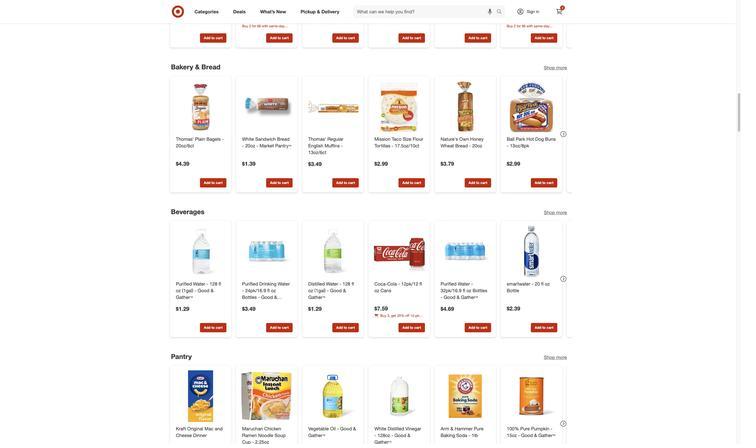 Task type: vqa. For each thing, say whether or not it's contained in the screenshot.
Holiday inside Bullseye Holiday Doghouse Target GiftCard
no



Task type: describe. For each thing, give the bounding box(es) containing it.
thomas' for $4.39
[[176, 136, 194, 142]]

oz inside smartwater - 20 fl oz bottle
[[545, 281, 550, 287]]

regular
[[328, 136, 344, 142]]

- inside $4.39 - $5.99 buy 2 for $8 with same-day order services on select items
[[522, 15, 524, 22]]

maruchan
[[242, 426, 263, 432]]

white sandwich bread - 20oz - market pantry™ link
[[242, 136, 292, 149]]

for inside $4.39 - $5.99 buy 2 for $8 with same-day order services on select items
[[517, 24, 521, 28]]

(1gal) for distilled
[[315, 288, 326, 294]]

mac
[[205, 426, 214, 432]]

shop for bakery & bread
[[544, 65, 555, 71]]

order inside 'buy 2 for $8 with same-day order services on select items'
[[242, 29, 251, 33]]

20oz/6ct
[[176, 143, 194, 149]]

on inside $4.39 - $5.99 buy 2 for $8 with same-day order services on select items
[[530, 29, 534, 33]]

purified water - 32pk/16.9 fl oz bottles - good & gather™
[[441, 281, 488, 300]]

fl inside "purified drinking water - 24pk/16.9 fl oz bottles - good & gather™ $3.49"
[[268, 288, 270, 294]]

soup
[[275, 433, 286, 439]]

more for bakery & bread
[[557, 65, 567, 71]]

vegetable oil - good & gather™
[[309, 426, 356, 439]]

100% pure pumpkin - 15oz - good & gather™ link
[[507, 426, 557, 439]]

gather™ inside distilled water - 128 fl oz (1gal) - good & gather™
[[309, 295, 325, 300]]

tortillas
[[375, 143, 391, 149]]

coca-
[[375, 281, 388, 287]]

- inside smartwater - 20 fl oz bottle
[[532, 281, 534, 287]]

muffins
[[325, 143, 340, 149]]

nature's own honey wheat bread - 20oz link
[[441, 136, 490, 149]]

15oz
[[507, 433, 517, 439]]

smartwater
[[507, 281, 531, 287]]

off
[[406, 314, 410, 318]]

20%
[[397, 314, 405, 318]]

for inside 'buy 2 for $8 with same-day order services on select items'
[[252, 24, 256, 28]]

thomas' regular english muffins - 13oz/6ct link
[[309, 136, 358, 156]]

sandwich
[[255, 136, 276, 142]]

mission
[[375, 136, 391, 142]]

purified drinking water - 24pk/16.9 fl oz bottles - good & gather™ $3.49
[[242, 281, 290, 312]]

vegetable
[[309, 426, 329, 432]]

vegetable oil - good & gather™ link
[[309, 426, 358, 439]]

nature's
[[441, 136, 458, 142]]

$2.99 for ball park hot dog buns - 13oz/8pk
[[507, 160, 521, 167]]

$2.69 - $9.19
[[309, 15, 341, 22]]

fl for purified water - 128 fl oz (1gal) - good & gather™
[[219, 281, 221, 287]]

maruchan chicken ramen noodle soup cup - 2.25oz link
[[242, 426, 292, 444]]

12-
[[411, 314, 416, 318]]

kraft original mac and cheese dinner link
[[176, 426, 225, 439]]

english
[[309, 143, 324, 149]]

arm
[[441, 426, 450, 432]]

1 $2.49 from the left
[[375, 15, 388, 22]]

$8 inside 'buy 2 for $8 with same-day order services on select items'
[[257, 24, 261, 28]]

24pk/16.9
[[245, 288, 266, 294]]

order inside $4.39 - $5.99 buy 2 for $8 with same-day order services on select items
[[507, 29, 516, 33]]

categories link
[[190, 5, 226, 18]]

& inside distilled water - 128 fl oz (1gal) - good & gather™
[[343, 288, 346, 294]]

select inside $4.39 - $5.99 buy 2 for $8 with same-day order services on select items
[[535, 29, 545, 33]]

white sandwich bread - 20oz - market pantry™
[[242, 136, 292, 149]]

buy for buy 2 for $8 with same-day order services on select items
[[242, 24, 248, 28]]

good inside the vegetable oil - good & gather™
[[340, 426, 352, 432]]

$2.99 for mission taco size flour tortillas - 17.5oz/10ct
[[375, 160, 388, 167]]

100%
[[507, 426, 519, 432]]

purified for $1.29
[[176, 281, 192, 287]]

$2.39
[[507, 305, 521, 312]]

oil
[[330, 426, 336, 432]]

2 inside 'buy 2 for $8 with same-day order services on select items'
[[249, 24, 251, 28]]

hammer
[[455, 426, 473, 432]]

mission taco size flour tortillas - 17.5oz/10ct link
[[375, 136, 424, 149]]

1lb
[[472, 433, 478, 439]]

kraft
[[176, 426, 186, 432]]

what's new link
[[255, 5, 294, 18]]

oz for purified water - 32pk/16.9 fl oz bottles - good & gather™
[[467, 288, 472, 294]]

thomas' for $3.49
[[309, 136, 326, 142]]

buy inside $4.39 - $5.99 buy 2 for $8 with same-day order services on select items
[[507, 24, 513, 28]]

original
[[187, 426, 203, 432]]

buns
[[546, 136, 556, 142]]

select inside 'buy 2 for $8 with same-day order services on select items'
[[270, 29, 280, 33]]

purified drinking water - 24pk/16.9 fl oz bottles - good & gather™ link
[[242, 281, 292, 307]]

fl for purified water - 32pk/16.9 fl oz bottles - good & gather™
[[463, 288, 466, 294]]

$0.99
[[176, 15, 189, 22]]

$4.69
[[441, 306, 454, 312]]

shop more for bakery & bread
[[544, 65, 567, 71]]

gather™ inside purified water - 32pk/16.9 fl oz bottles - good & gather™
[[461, 295, 478, 300]]

water for distilled water - 128 fl oz (1gal) - good & gather™
[[326, 281, 338, 287]]

bakery
[[171, 63, 193, 71]]

2.25oz
[[255, 439, 269, 444]]

$0.99 - $9.19
[[176, 15, 208, 22]]

vinegar
[[406, 426, 421, 432]]

kraft original mac and cheese dinner
[[176, 426, 223, 439]]

$4.39 for $4.39
[[176, 160, 189, 167]]

day inside $4.39 - $5.99 buy 2 for $8 with same-day order services on select items
[[544, 24, 550, 28]]

$4.39 - $5.99 buy 2 for $8 with same-day order services on select items
[[507, 15, 554, 33]]

& inside 100% pure pumpkin - 15oz - good & gather™
[[535, 433, 538, 439]]

services inside 'buy 2 for $8 with same-day order services on select items'
[[252, 29, 265, 33]]

buy 3, get 20% off 12-pk soda button
[[375, 313, 425, 323]]

ball park hot dog buns - 13oz/8pk
[[507, 136, 556, 149]]

white for 20oz
[[242, 136, 254, 142]]

market
[[260, 143, 274, 149]]

$8 inside $4.39 - $5.99 buy 2 for $8 with same-day order services on select items
[[522, 24, 526, 28]]

delivery
[[322, 9, 340, 14]]

$9.19 for $0.99 - $9.19
[[195, 15, 208, 22]]

$2.69
[[309, 15, 322, 22]]

purified for $4.69
[[441, 281, 457, 287]]

pk
[[416, 314, 420, 318]]

arm & hammer pure baking soda - 1lb link
[[441, 426, 490, 439]]

what's new
[[260, 9, 286, 14]]

3,
[[388, 314, 391, 318]]

thomas' plain bagels - 20oz/6ct
[[176, 136, 224, 149]]

shop for beverages
[[544, 210, 555, 216]]

good inside purified water - 32pk/16.9 fl oz bottles - good & gather™
[[444, 295, 456, 300]]

water inside "purified drinking water - 24pk/16.9 fl oz bottles - good & gather™ $3.49"
[[278, 281, 290, 287]]

taco
[[392, 136, 402, 142]]

categories
[[195, 9, 219, 14]]

& inside "purified drinking water - 24pk/16.9 fl oz bottles - good & gather™ $3.49"
[[274, 295, 277, 300]]

water for purified water - 128 fl oz (1gal) - good & gather™
[[193, 281, 205, 287]]

17.5oz/10ct
[[395, 143, 420, 149]]

$1.29 for distilled water - 128 fl oz (1gal) - good & gather™
[[309, 306, 322, 312]]

2 horizontal spatial 2
[[562, 6, 564, 10]]

shop more for pantry
[[544, 355, 567, 360]]

good inside 100% pure pumpkin - 15oz - good & gather™
[[522, 433, 533, 439]]

(1gal) for purified
[[182, 288, 193, 294]]

sign in
[[527, 9, 540, 14]]

oz inside "purified drinking water - 24pk/16.9 fl oz bottles - good & gather™ $3.49"
[[271, 288, 276, 294]]

size
[[403, 136, 412, 142]]

gather™ inside white distilled vinegar - 128oz - good & gather™
[[375, 439, 392, 444]]

$1.39
[[242, 160, 256, 167]]

shop for pantry
[[544, 355, 555, 360]]

smartwater - 20 fl oz bottle link
[[507, 281, 557, 294]]

shop more button for beverages
[[544, 210, 567, 216]]

thomas' regular english muffins - 13oz/6ct
[[309, 136, 344, 155]]

deals link
[[228, 5, 253, 18]]

2 $2.49 from the left
[[441, 15, 454, 22]]

soda
[[457, 433, 468, 439]]

& inside purified water - 128 fl oz (1gal) - good & gather™
[[211, 288, 214, 294]]

- inside mission taco size flour tortillas - 17.5oz/10ct
[[392, 143, 394, 149]]

mission taco size flour tortillas - 17.5oz/10ct
[[375, 136, 424, 149]]

nature's own honey wheat bread - 20oz
[[441, 136, 484, 149]]

same- inside 'buy 2 for $8 with same-day order services on select items'
[[269, 24, 279, 28]]

pure inside arm & hammer pure baking soda - 1lb
[[474, 426, 484, 432]]

12pk/12
[[402, 281, 419, 287]]

buy 3, get 20% off 12-pk soda
[[375, 314, 420, 323]]

- inside 'coca-cola - 12pk/12 fl oz cans'
[[398, 281, 400, 287]]

sign
[[527, 9, 535, 14]]



Task type: locate. For each thing, give the bounding box(es) containing it.
pure
[[474, 426, 484, 432], [521, 426, 530, 432]]

water for purified water - 32pk/16.9 fl oz bottles - good & gather™
[[458, 281, 470, 287]]

for
[[252, 24, 256, 28], [517, 24, 521, 28]]

gather™ inside the vegetable oil - good & gather™
[[309, 433, 325, 439]]

1 horizontal spatial $2.99
[[507, 160, 521, 167]]

bread down own
[[456, 143, 468, 149]]

0 horizontal spatial 20oz
[[245, 143, 255, 149]]

$2.99 down '13oz/8pk'
[[507, 160, 521, 167]]

buy inside 'buy 2 for $8 with same-day order services on select items'
[[242, 24, 248, 28]]

purified water - 32pk/16.9 fl oz bottles - good & gather™ link
[[441, 281, 490, 301]]

search button
[[494, 5, 508, 19]]

0 horizontal spatial with
[[262, 24, 268, 28]]

white sandwich bread - 20oz - market pantry™ image
[[241, 81, 293, 132], [241, 81, 293, 132]]

2 pure from the left
[[521, 426, 530, 432]]

white up "128oz"
[[375, 426, 387, 432]]

0 horizontal spatial bread
[[202, 63, 221, 71]]

0 horizontal spatial pure
[[474, 426, 484, 432]]

bottle
[[507, 288, 520, 294]]

on inside 'buy 2 for $8 with same-day order services on select items'
[[266, 29, 269, 33]]

2 shop more from the top
[[544, 210, 567, 216]]

gather™ inside 100% pure pumpkin - 15oz - good & gather™
[[539, 433, 556, 439]]

1 vertical spatial shop more
[[544, 210, 567, 216]]

distilled inside distilled water - 128 fl oz (1gal) - good & gather™
[[309, 281, 325, 287]]

add
[[204, 36, 211, 40], [270, 36, 277, 40], [336, 36, 343, 40], [403, 36, 409, 40], [469, 36, 476, 40], [535, 36, 542, 40], [204, 181, 211, 185], [270, 181, 277, 185], [336, 181, 343, 185], [403, 181, 409, 185], [469, 181, 476, 185], [535, 181, 542, 185], [204, 326, 211, 330], [270, 326, 277, 330], [336, 326, 343, 330], [403, 326, 409, 330], [469, 326, 476, 330], [535, 326, 542, 330]]

to
[[212, 36, 215, 40], [278, 36, 281, 40], [344, 36, 347, 40], [410, 36, 414, 40], [477, 36, 480, 40], [543, 36, 546, 40], [212, 181, 215, 185], [278, 181, 281, 185], [344, 181, 347, 185], [410, 181, 414, 185], [477, 181, 480, 185], [543, 181, 546, 185], [212, 326, 215, 330], [278, 326, 281, 330], [344, 326, 347, 330], [410, 326, 414, 330], [477, 326, 480, 330], [543, 326, 546, 330]]

services inside $4.39 - $5.99 buy 2 for $8 with same-day order services on select items
[[516, 29, 529, 33]]

1 horizontal spatial $4.39
[[507, 15, 521, 22]]

white distilled vinegar - 128oz - good & gather™ image
[[374, 371, 425, 422], [374, 371, 425, 422]]

2 right in
[[562, 6, 564, 10]]

dinner
[[193, 433, 207, 439]]

- inside arm & hammer pure baking soda - 1lb
[[469, 433, 471, 439]]

0 horizontal spatial items
[[281, 29, 289, 33]]

128oz
[[378, 433, 390, 439]]

2 horizontal spatial buy
[[507, 24, 513, 28]]

$3.49 down 13oz/6ct
[[309, 160, 322, 167]]

deals
[[233, 9, 246, 14]]

white for 128oz
[[375, 426, 387, 432]]

water inside purified water - 128 fl oz (1gal) - good & gather™
[[193, 281, 205, 287]]

0 horizontal spatial $1.29
[[176, 306, 189, 312]]

thomas' regular english muffins - 13oz/6ct image
[[307, 81, 359, 132], [307, 81, 359, 132]]

& inside white distilled vinegar - 128oz - good & gather™
[[408, 433, 411, 439]]

1 horizontal spatial bread
[[277, 136, 290, 142]]

20oz left market
[[245, 143, 255, 149]]

cup
[[242, 439, 251, 444]]

fl inside purified water - 32pk/16.9 fl oz bottles - good & gather™
[[463, 288, 466, 294]]

new
[[277, 9, 286, 14]]

0 vertical spatial bread
[[202, 63, 221, 71]]

bread for white sandwich bread - 20oz - market pantry™
[[277, 136, 290, 142]]

what's
[[260, 9, 275, 14]]

kraft original mac and cheese dinner image
[[175, 371, 227, 422], [175, 371, 227, 422]]

1 vertical spatial distilled
[[388, 426, 404, 432]]

20
[[535, 281, 540, 287]]

select down what's new link
[[270, 29, 280, 33]]

oz
[[545, 281, 550, 287], [176, 288, 181, 294], [271, 288, 276, 294], [309, 288, 313, 294], [375, 288, 380, 294], [467, 288, 472, 294]]

bagels
[[207, 136, 221, 142]]

-
[[191, 15, 193, 22], [323, 15, 326, 22], [522, 15, 524, 22], [222, 136, 224, 142], [242, 143, 244, 149], [257, 143, 258, 149], [341, 143, 343, 149], [392, 143, 394, 149], [469, 143, 471, 149], [507, 143, 509, 149], [207, 281, 209, 287], [340, 281, 342, 287], [398, 281, 400, 287], [472, 281, 473, 287], [532, 281, 534, 287], [195, 288, 197, 294], [242, 288, 244, 294], [327, 288, 329, 294], [258, 295, 260, 300], [441, 295, 443, 300], [337, 426, 339, 432], [551, 426, 553, 432], [375, 433, 377, 439], [392, 433, 394, 439], [469, 433, 471, 439], [519, 433, 520, 439], [252, 439, 254, 444]]

$5.99
[[526, 15, 539, 22]]

128 inside distilled water - 128 fl oz (1gal) - good & gather™
[[343, 281, 351, 287]]

services
[[252, 29, 265, 33], [516, 29, 529, 33]]

2 128 from the left
[[343, 281, 351, 287]]

services down what's
[[252, 29, 265, 33]]

good inside distilled water - 128 fl oz (1gal) - good & gather™
[[330, 288, 342, 294]]

2 vertical spatial shop
[[544, 355, 555, 360]]

$2.49
[[375, 15, 388, 22], [441, 15, 454, 22]]

1 horizontal spatial pure
[[521, 426, 530, 432]]

1 vertical spatial $3.49
[[242, 306, 256, 312]]

$9.19 down delivery
[[327, 15, 341, 22]]

2 $9.19 from the left
[[327, 15, 341, 22]]

0 horizontal spatial bottles
[[242, 295, 257, 300]]

dog
[[536, 136, 544, 142]]

13oz/6ct
[[309, 150, 327, 155]]

0 horizontal spatial buy
[[242, 24, 248, 28]]

shop
[[544, 65, 555, 71], [544, 210, 555, 216], [544, 355, 555, 360]]

items inside $4.39 - $5.99 buy 2 for $8 with same-day order services on select items
[[546, 29, 554, 33]]

pantry™
[[275, 143, 292, 149]]

1 vertical spatial shop more button
[[544, 210, 567, 216]]

bread right bakery
[[202, 63, 221, 71]]

0 horizontal spatial buy 2 for $8 with same-day order services on select items button
[[242, 23, 293, 33]]

buy left the 3,
[[381, 314, 387, 318]]

What can we help you find? suggestions appear below search field
[[354, 5, 498, 18]]

2 link
[[553, 5, 566, 18]]

purified inside purified water - 32pk/16.9 fl oz bottles - good & gather™
[[441, 281, 457, 287]]

arm & hammer pure baking soda - 1lb image
[[440, 371, 492, 422], [440, 371, 492, 422]]

order down deals link
[[242, 29, 251, 33]]

0 horizontal spatial for
[[252, 24, 256, 28]]

1 horizontal spatial day
[[544, 24, 550, 28]]

good inside purified water - 128 fl oz (1gal) - good & gather™
[[198, 288, 210, 294]]

$4.39 for $4.39 - $5.99 buy 2 for $8 with same-day order services on select items
[[507, 15, 521, 22]]

1 horizontal spatial for
[[517, 24, 521, 28]]

$7.59
[[375, 305, 388, 312]]

$9.19 down categories
[[195, 15, 208, 22]]

1 horizontal spatial on
[[530, 29, 534, 33]]

with inside 'buy 2 for $8 with same-day order services on select items'
[[262, 24, 268, 28]]

pickup & delivery link
[[296, 5, 347, 18]]

fl inside distilled water - 128 fl oz (1gal) - good & gather™
[[352, 281, 354, 287]]

1 $1.29 from the left
[[176, 306, 189, 312]]

1 horizontal spatial buy
[[381, 314, 387, 318]]

good inside white distilled vinegar - 128oz - good & gather™
[[395, 433, 407, 439]]

3 purified from the left
[[441, 281, 457, 287]]

& inside the vegetable oil - good & gather™
[[353, 426, 356, 432]]

0 horizontal spatial 128
[[210, 281, 218, 287]]

buy for buy 3, get 20% off 12-pk soda
[[381, 314, 387, 318]]

1 vertical spatial bottles
[[242, 295, 257, 300]]

cans
[[381, 288, 392, 294]]

1 horizontal spatial $2.49
[[441, 15, 454, 22]]

select
[[270, 29, 280, 33], [535, 29, 545, 33]]

1 128 from the left
[[210, 281, 218, 287]]

1 horizontal spatial services
[[516, 29, 529, 33]]

$3.49 down 24pk/16.9
[[242, 306, 256, 312]]

water
[[193, 281, 205, 287], [278, 281, 290, 287], [326, 281, 338, 287], [458, 281, 470, 287]]

fl inside smartwater - 20 fl oz bottle
[[542, 281, 544, 287]]

bottles inside purified water - 32pk/16.9 fl oz bottles - good & gather™
[[473, 288, 488, 294]]

2 inside $4.39 - $5.99 buy 2 for $8 with same-day order services on select items
[[514, 24, 516, 28]]

$8 down what's
[[257, 24, 261, 28]]

1 horizontal spatial order
[[507, 29, 516, 33]]

1 horizontal spatial $3.49
[[309, 160, 322, 167]]

buy inside buy 3, get 20% off 12-pk soda
[[381, 314, 387, 318]]

$3.49 inside "purified drinking water - 24pk/16.9 fl oz bottles - good & gather™ $3.49"
[[242, 306, 256, 312]]

- inside nature's own honey wheat bread - 20oz
[[469, 143, 471, 149]]

0 vertical spatial more
[[557, 65, 567, 71]]

0 vertical spatial distilled
[[309, 281, 325, 287]]

(1gal) inside purified water - 128 fl oz (1gal) - good & gather™
[[182, 288, 193, 294]]

1 vertical spatial $4.39
[[176, 160, 189, 167]]

2 horizontal spatial bread
[[456, 143, 468, 149]]

(1gal) inside distilled water - 128 fl oz (1gal) - good & gather™
[[315, 288, 326, 294]]

fl inside purified water - 128 fl oz (1gal) - good & gather™
[[219, 281, 221, 287]]

20oz inside nature's own honey wheat bread - 20oz
[[473, 143, 483, 149]]

order
[[242, 29, 251, 33], [507, 29, 516, 33]]

purified inside "purified drinking water - 24pk/16.9 fl oz bottles - good & gather™ $3.49"
[[242, 281, 258, 287]]

3 shop more button from the top
[[544, 354, 567, 361]]

oz inside 'coca-cola - 12pk/12 fl oz cans'
[[375, 288, 380, 294]]

$1.29 down distilled water - 128 fl oz (1gal) - good & gather™
[[309, 306, 322, 312]]

1 horizontal spatial thomas'
[[309, 136, 326, 142]]

0 horizontal spatial order
[[242, 29, 251, 33]]

0 horizontal spatial day
[[279, 24, 285, 28]]

mission taco size flour tortillas - 17.5oz/10ct image
[[374, 81, 425, 132], [374, 81, 425, 132]]

2 (1gal) from the left
[[315, 288, 326, 294]]

0 horizontal spatial on
[[266, 29, 269, 33]]

2 $2.99 from the left
[[507, 160, 521, 167]]

distilled water - 128 fl oz (1gal) - good & gather™ image
[[307, 226, 359, 277], [307, 226, 359, 277]]

pumpkin
[[532, 426, 550, 432]]

0 horizontal spatial select
[[270, 29, 280, 33]]

select down $5.99 in the top right of the page
[[535, 29, 545, 33]]

2 vertical spatial shop more
[[544, 355, 567, 360]]

own
[[460, 136, 469, 142]]

128 inside purified water - 128 fl oz (1gal) - good & gather™
[[210, 281, 218, 287]]

0 horizontal spatial distilled
[[309, 281, 325, 287]]

pure inside 100% pure pumpkin - 15oz - good & gather™
[[521, 426, 530, 432]]

order down search button
[[507, 29, 516, 33]]

on down what's
[[266, 29, 269, 33]]

2 thomas' from the left
[[309, 136, 326, 142]]

purified water - 32pk/16.9 fl oz bottles - good & gather™ image
[[440, 226, 492, 277], [440, 226, 492, 277]]

1 more from the top
[[557, 65, 567, 71]]

items down new
[[281, 29, 289, 33]]

white left sandwich
[[242, 136, 254, 142]]

day inside 'buy 2 for $8 with same-day order services on select items'
[[279, 24, 285, 28]]

more for beverages
[[557, 210, 567, 216]]

same- down what's new link
[[269, 24, 279, 28]]

fl for coca-cola - 12pk/12 fl oz cans
[[420, 281, 422, 287]]

thomas'
[[176, 136, 194, 142], [309, 136, 326, 142]]

oz for coca-cola - 12pk/12 fl oz cans
[[375, 288, 380, 294]]

2 shop more button from the top
[[544, 210, 567, 216]]

2 water from the left
[[278, 281, 290, 287]]

$8 down the sign in link
[[522, 24, 526, 28]]

2
[[562, 6, 564, 10], [249, 24, 251, 28], [514, 24, 516, 28]]

$4.39 down search
[[507, 15, 521, 22]]

0 horizontal spatial (1gal)
[[182, 288, 193, 294]]

100% pure pumpkin - 15oz - good & gather™ image
[[506, 371, 558, 422], [506, 371, 558, 422]]

with inside $4.39 - $5.99 buy 2 for $8 with same-day order services on select items
[[527, 24, 533, 28]]

oz for distilled water - 128 fl oz (1gal) - good & gather™
[[309, 288, 313, 294]]

1 shop from the top
[[544, 65, 555, 71]]

$4.39 inside $4.39 - $5.99 buy 2 for $8 with same-day order services on select items
[[507, 15, 521, 22]]

smartwater - 20 fl oz bottle image
[[506, 226, 558, 277], [506, 226, 558, 277]]

distilled
[[309, 281, 325, 287], [388, 426, 404, 432]]

same- down $5.99 in the top right of the page
[[534, 24, 544, 28]]

0 vertical spatial shop
[[544, 65, 555, 71]]

flour
[[413, 136, 424, 142]]

shop more for beverages
[[544, 210, 567, 216]]

1 horizontal spatial 2
[[514, 24, 516, 28]]

0 horizontal spatial thomas'
[[176, 136, 194, 142]]

white inside white sandwich bread - 20oz - market pantry™
[[242, 136, 254, 142]]

$9.19 for $2.69 - $9.19
[[327, 15, 341, 22]]

1 purified from the left
[[176, 281, 192, 287]]

purified water - 128 fl oz (1gal) - good & gather™
[[176, 281, 221, 300]]

shop more button for pantry
[[544, 354, 567, 361]]

day
[[279, 24, 285, 28], [544, 24, 550, 28]]

1 (1gal) from the left
[[182, 288, 193, 294]]

1 vertical spatial bread
[[277, 136, 290, 142]]

- inside thomas' plain bagels - 20oz/6ct
[[222, 136, 224, 142]]

1 horizontal spatial distilled
[[388, 426, 404, 432]]

soda
[[375, 319, 382, 323]]

1 vertical spatial more
[[557, 210, 567, 216]]

gather™ inside purified water - 128 fl oz (1gal) - good & gather™
[[176, 295, 193, 300]]

2 vertical spatial bread
[[456, 143, 468, 149]]

fl inside 'coca-cola - 12pk/12 fl oz cans'
[[420, 281, 422, 287]]

honey
[[471, 136, 484, 142]]

2 vertical spatial more
[[557, 355, 567, 360]]

oz inside purified water - 128 fl oz (1gal) - good & gather™
[[176, 288, 181, 294]]

& inside arm & hammer pure baking soda - 1lb
[[451, 426, 454, 432]]

beverages
[[171, 208, 205, 216]]

1 horizontal spatial white
[[375, 426, 387, 432]]

sign in link
[[512, 5, 549, 18]]

ball park hot dog buns - 13oz/8pk image
[[506, 81, 558, 132], [506, 81, 558, 132]]

0 horizontal spatial services
[[252, 29, 265, 33]]

more for pantry
[[557, 355, 567, 360]]

1 horizontal spatial with
[[527, 24, 533, 28]]

1 horizontal spatial (1gal)
[[315, 288, 326, 294]]

on
[[266, 29, 269, 33], [530, 29, 534, 33]]

0 vertical spatial white
[[242, 136, 254, 142]]

- inside thomas' regular english muffins - 13oz/6ct
[[341, 143, 343, 149]]

purified water - 128 fl oz (1gal) - good & gather™ image
[[175, 226, 227, 277], [175, 226, 227, 277]]

3 shop from the top
[[544, 355, 555, 360]]

maruchan chicken ramen noodle soup cup - 2.25oz image
[[241, 371, 293, 422], [241, 371, 293, 422]]

buy 2 for $8 with same-day order services on select items button down what's
[[242, 23, 293, 33]]

- inside the vegetable oil - good & gather™
[[337, 426, 339, 432]]

128
[[210, 281, 218, 287], [343, 281, 351, 287]]

pure right 100%
[[521, 426, 530, 432]]

0 vertical spatial shop more button
[[544, 65, 567, 71]]

1 water from the left
[[193, 281, 205, 287]]

2 shop from the top
[[544, 210, 555, 216]]

3 more from the top
[[557, 355, 567, 360]]

coca-cola - 12pk/12 fl oz cans image
[[374, 226, 425, 277], [374, 226, 425, 277]]

wheat
[[441, 143, 454, 149]]

0 horizontal spatial purified
[[176, 281, 192, 287]]

thomas' plain bagels - 20oz/6ct image
[[175, 81, 227, 132], [175, 81, 227, 132]]

purified inside purified water - 128 fl oz (1gal) - good & gather™
[[176, 281, 192, 287]]

2 horizontal spatial purified
[[441, 281, 457, 287]]

thomas' up 20oz/6ct
[[176, 136, 194, 142]]

items inside 'buy 2 for $8 with same-day order services on select items'
[[281, 29, 289, 33]]

2 more from the top
[[557, 210, 567, 216]]

0 vertical spatial shop more
[[544, 65, 567, 71]]

and
[[215, 426, 223, 432]]

thomas' inside thomas' plain bagels - 20oz/6ct
[[176, 136, 194, 142]]

3 water from the left
[[326, 281, 338, 287]]

buy
[[242, 24, 248, 28], [507, 24, 513, 28], [381, 314, 387, 318]]

services down $5.99 in the top right of the page
[[516, 29, 529, 33]]

add to cart button
[[200, 33, 227, 43], [266, 33, 293, 43], [333, 33, 359, 43], [399, 33, 425, 43], [465, 33, 492, 43], [531, 33, 558, 43], [200, 178, 227, 188], [266, 178, 293, 188], [333, 178, 359, 188], [399, 178, 425, 188], [465, 178, 492, 188], [531, 178, 558, 188], [200, 323, 227, 333], [266, 323, 293, 333], [333, 323, 359, 333], [399, 323, 425, 333], [465, 323, 492, 333], [531, 323, 558, 333]]

0 horizontal spatial $8
[[257, 24, 261, 28]]

- inside the "maruchan chicken ramen noodle soup cup - 2.25oz"
[[252, 439, 254, 444]]

- inside ball park hot dog buns - 13oz/8pk
[[507, 143, 509, 149]]

pickup
[[301, 9, 316, 14]]

items down 2 link
[[546, 29, 554, 33]]

4 water from the left
[[458, 281, 470, 287]]

for down the sign in link
[[517, 24, 521, 28]]

gather™ inside "purified drinking water - 24pk/16.9 fl oz bottles - good & gather™ $3.49"
[[242, 301, 259, 307]]

fl for distilled water - 128 fl oz (1gal) - good & gather™
[[352, 281, 354, 287]]

1 $2.99 from the left
[[375, 160, 388, 167]]

$1.29 for purified water - 128 fl oz (1gal) - good & gather™
[[176, 306, 189, 312]]

1 thomas' from the left
[[176, 136, 194, 142]]

1 shop more from the top
[[544, 65, 567, 71]]

in
[[537, 9, 540, 14]]

0 horizontal spatial white
[[242, 136, 254, 142]]

chicken
[[264, 426, 281, 432]]

bread inside white sandwich bread - 20oz - market pantry™
[[277, 136, 290, 142]]

coca-cola - 12pk/12 fl oz cans
[[375, 281, 422, 294]]

buy down search button
[[507, 24, 513, 28]]

$2.99 down tortillas
[[375, 160, 388, 167]]

& inside purified water - 32pk/16.9 fl oz bottles - good & gather™
[[457, 295, 460, 300]]

0 horizontal spatial $2.99
[[375, 160, 388, 167]]

1 $9.19 from the left
[[195, 15, 208, 22]]

white distilled vinegar - 128oz - good & gather™
[[375, 426, 421, 444]]

13oz/8pk
[[510, 143, 530, 149]]

0 horizontal spatial 2
[[249, 24, 251, 28]]

0 vertical spatial $4.39
[[507, 15, 521, 22]]

baking
[[441, 433, 455, 439]]

2 down the sign in link
[[514, 24, 516, 28]]

good
[[198, 288, 210, 294], [330, 288, 342, 294], [261, 295, 273, 300], [444, 295, 456, 300], [340, 426, 352, 432], [395, 433, 407, 439], [522, 433, 533, 439]]

1 horizontal spatial items
[[546, 29, 554, 33]]

pure up 1lb
[[474, 426, 484, 432]]

1 vertical spatial white
[[375, 426, 387, 432]]

1 horizontal spatial 128
[[343, 281, 351, 287]]

1 vertical spatial shop
[[544, 210, 555, 216]]

shop more
[[544, 65, 567, 71], [544, 210, 567, 216], [544, 355, 567, 360]]

0 vertical spatial bottles
[[473, 288, 488, 294]]

2 vertical spatial shop more button
[[544, 354, 567, 361]]

bottles inside "purified drinking water - 24pk/16.9 fl oz bottles - good & gather™ $3.49"
[[242, 295, 257, 300]]

$4.39 down 20oz/6ct
[[176, 160, 189, 167]]

ramen
[[242, 433, 257, 439]]

1 horizontal spatial purified
[[242, 281, 258, 287]]

vegetable oil - good & gather™ image
[[307, 371, 359, 422], [307, 371, 359, 422]]

1 horizontal spatial buy 2 for $8 with same-day order services on select items button
[[507, 24, 558, 33]]

1 horizontal spatial same-
[[534, 24, 544, 28]]

bread inside nature's own honey wheat bread - 20oz
[[456, 143, 468, 149]]

20oz inside white sandwich bread - 20oz - market pantry™
[[245, 143, 255, 149]]

$3.79
[[441, 160, 454, 167]]

oz inside distilled water - 128 fl oz (1gal) - good & gather™
[[309, 288, 313, 294]]

1 horizontal spatial $9.19
[[327, 15, 341, 22]]

1 20oz from the left
[[245, 143, 255, 149]]

bread for bakery & bread
[[202, 63, 221, 71]]

2 $1.29 from the left
[[309, 306, 322, 312]]

0 horizontal spatial $3.49
[[242, 306, 256, 312]]

3 shop more from the top
[[544, 355, 567, 360]]

with down what's
[[262, 24, 268, 28]]

thomas' inside thomas' regular english muffins - 13oz/6ct
[[309, 136, 326, 142]]

(1gal)
[[182, 288, 193, 294], [315, 288, 326, 294]]

1 horizontal spatial bottles
[[473, 288, 488, 294]]

1 horizontal spatial select
[[535, 29, 545, 33]]

bottles down 24pk/16.9
[[242, 295, 257, 300]]

$1.29
[[176, 306, 189, 312], [309, 306, 322, 312]]

1 horizontal spatial $1.29
[[309, 306, 322, 312]]

2 down deals link
[[249, 24, 251, 28]]

cola
[[388, 281, 397, 287]]

2 purified from the left
[[242, 281, 258, 287]]

same- inside $4.39 - $5.99 buy 2 for $8 with same-day order services on select items
[[534, 24, 544, 28]]

water inside distilled water - 128 fl oz (1gal) - good & gather™
[[326, 281, 338, 287]]

bottles
[[473, 288, 488, 294], [242, 295, 257, 300]]

buy 2 for $8 with same-day order services on select items button down $5.99 in the top right of the page
[[507, 24, 558, 33]]

distilled inside white distilled vinegar - 128oz - good & gather™
[[388, 426, 404, 432]]

1 horizontal spatial $8
[[522, 24, 526, 28]]

with down $5.99 in the top right of the page
[[527, 24, 533, 28]]

thomas' up english
[[309, 136, 326, 142]]

same-
[[269, 24, 279, 28], [534, 24, 544, 28]]

0 horizontal spatial same-
[[269, 24, 279, 28]]

oz inside purified water - 32pk/16.9 fl oz bottles - good & gather™
[[467, 288, 472, 294]]

128 for purified water - 128 fl oz (1gal) - good & gather™
[[210, 281, 218, 287]]

good inside "purified drinking water - 24pk/16.9 fl oz bottles - good & gather™ $3.49"
[[261, 295, 273, 300]]

bread up pantry™
[[277, 136, 290, 142]]

0 horizontal spatial $4.39
[[176, 160, 189, 167]]

1 shop more button from the top
[[544, 65, 567, 71]]

white inside white distilled vinegar - 128oz - good & gather™
[[375, 426, 387, 432]]

on down $5.99 in the top right of the page
[[530, 29, 534, 33]]

for down deals link
[[252, 24, 256, 28]]

water inside purified water - 32pk/16.9 fl oz bottles - good & gather™
[[458, 281, 470, 287]]

shop more button for bakery & bread
[[544, 65, 567, 71]]

purified drinking water - 24pk/16.9 fl oz bottles - good & gather™ image
[[241, 226, 293, 277], [241, 226, 293, 277]]

128 for distilled water - 128 fl oz (1gal) - good & gather™
[[343, 281, 351, 287]]

nature's own honey wheat bread - 20oz image
[[440, 81, 492, 132], [440, 81, 492, 132]]

cart
[[216, 36, 223, 40], [282, 36, 289, 40], [348, 36, 355, 40], [415, 36, 421, 40], [481, 36, 488, 40], [547, 36, 554, 40], [216, 181, 223, 185], [282, 181, 289, 185], [348, 181, 355, 185], [415, 181, 421, 185], [481, 181, 488, 185], [547, 181, 554, 185], [216, 326, 223, 330], [282, 326, 289, 330], [348, 326, 355, 330], [415, 326, 421, 330], [481, 326, 488, 330], [547, 326, 554, 330]]

with
[[262, 24, 268, 28], [527, 24, 533, 28]]

1 horizontal spatial 20oz
[[473, 143, 483, 149]]

buy down deals link
[[242, 24, 248, 28]]

0 vertical spatial $3.49
[[309, 160, 322, 167]]

2 20oz from the left
[[473, 143, 483, 149]]

0 horizontal spatial $9.19
[[195, 15, 208, 22]]

noodle
[[258, 433, 274, 439]]

100% pure pumpkin - 15oz - good & gather™
[[507, 426, 556, 439]]

&
[[317, 9, 320, 14], [195, 63, 200, 71], [211, 288, 214, 294], [343, 288, 346, 294], [274, 295, 277, 300], [457, 295, 460, 300], [353, 426, 356, 432], [451, 426, 454, 432], [408, 433, 411, 439], [535, 433, 538, 439]]

20oz down honey
[[473, 143, 483, 149]]

0 horizontal spatial $2.49
[[375, 15, 388, 22]]

1 pure from the left
[[474, 426, 484, 432]]

$1.29 down purified water - 128 fl oz (1gal) - good & gather™ on the bottom left of the page
[[176, 306, 189, 312]]

oz for purified water - 128 fl oz (1gal) - good & gather™
[[176, 288, 181, 294]]

bottles right the "32pk/16.9"
[[473, 288, 488, 294]]



